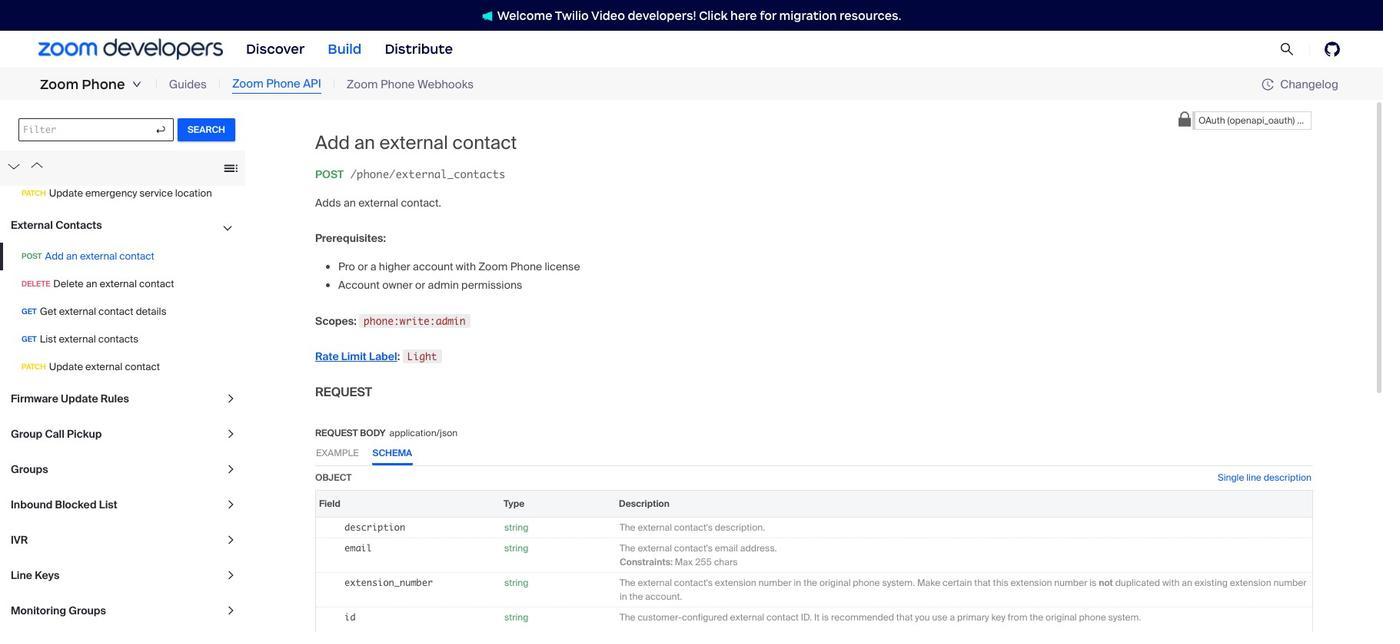 Task type: vqa. For each thing, say whether or not it's contained in the screenshot.
first PHONE from the right
yes



Task type: describe. For each thing, give the bounding box(es) containing it.
zoom for zoom phone webhooks
[[347, 77, 378, 92]]

developers!
[[628, 8, 696, 23]]

string for description
[[504, 522, 528, 534]]

string for extension_number
[[504, 577, 528, 589]]

phone for zoom phone
[[82, 76, 125, 93]]

1 horizontal spatial description
[[1264, 472, 1312, 484]]

guides
[[169, 77, 207, 92]]

zoom phone webhooks link
[[347, 76, 474, 93]]

github image
[[1325, 42, 1340, 57]]

request body application/json
[[315, 427, 458, 440]]

migration
[[779, 8, 837, 23]]

request for request
[[315, 384, 372, 400]]

zoom for zoom phone
[[40, 76, 79, 93]]

field
[[319, 498, 340, 510]]

id
[[344, 612, 356, 623]]

single
[[1218, 472, 1244, 484]]

phone for zoom phone api
[[266, 76, 300, 92]]

string for id
[[504, 612, 528, 624]]

type
[[504, 498, 525, 510]]

changelog link
[[1262, 76, 1339, 92]]

object
[[315, 472, 352, 484]]

click
[[699, 8, 728, 23]]

for
[[760, 8, 777, 23]]

zoom phone api
[[232, 76, 321, 92]]

down image
[[132, 80, 141, 89]]

resources.
[[840, 8, 901, 23]]

webhooks
[[418, 77, 474, 92]]

zoom phone api link
[[232, 76, 321, 94]]

changelog
[[1280, 76, 1339, 92]]

github image
[[1325, 42, 1340, 57]]

api
[[303, 76, 321, 92]]

phone for zoom phone webhooks
[[381, 77, 415, 92]]

single line description
[[1218, 472, 1312, 484]]

zoom for zoom phone api
[[232, 76, 263, 92]]



Task type: locate. For each thing, give the bounding box(es) containing it.
phone
[[82, 76, 125, 93], [266, 76, 300, 92], [381, 77, 415, 92]]

1 horizontal spatial zoom
[[232, 76, 263, 92]]

notification image
[[482, 11, 497, 21], [482, 11, 493, 21]]

description right line
[[1264, 472, 1312, 484]]

zoom inside zoom phone api link
[[232, 76, 263, 92]]

3 phone from the left
[[381, 77, 415, 92]]

1 phone from the left
[[82, 76, 125, 93]]

1 string from the top
[[504, 522, 528, 534]]

zoom phone webhooks
[[347, 77, 474, 92]]

phone left 'down' icon
[[82, 76, 125, 93]]

3 zoom from the left
[[347, 77, 378, 92]]

2 request from the top
[[315, 427, 358, 440]]

zoom phone
[[40, 76, 125, 93]]

0 horizontal spatial phone
[[82, 76, 125, 93]]

1 horizontal spatial phone
[[266, 76, 300, 92]]

welcome
[[497, 8, 552, 23]]

guides link
[[169, 76, 207, 93]]

request up body
[[315, 384, 372, 400]]

welcome twilio video developers! click here for migration resources.
[[497, 8, 901, 23]]

phone left "api"
[[266, 76, 300, 92]]

2 horizontal spatial zoom
[[347, 77, 378, 92]]

zoom
[[40, 76, 79, 93], [232, 76, 263, 92], [347, 77, 378, 92]]

request
[[315, 384, 372, 400], [315, 427, 358, 440]]

0 horizontal spatial description
[[344, 522, 405, 533]]

body
[[360, 427, 386, 440]]

application/json
[[389, 427, 458, 440]]

description up email
[[344, 522, 405, 533]]

0 vertical spatial description
[[1264, 472, 1312, 484]]

description
[[1264, 472, 1312, 484], [344, 522, 405, 533]]

twilio
[[555, 8, 589, 23]]

zoom developer logo image
[[38, 39, 223, 60]]

history image
[[1262, 78, 1280, 91], [1262, 78, 1274, 91]]

string
[[504, 522, 528, 534], [504, 543, 528, 555], [504, 577, 528, 589], [504, 612, 528, 624]]

request left body
[[315, 427, 358, 440]]

2 string from the top
[[504, 543, 528, 555]]

zoom inside zoom phone webhooks link
[[347, 77, 378, 92]]

video
[[591, 8, 625, 23]]

phone left webhooks
[[381, 77, 415, 92]]

welcome twilio video developers! click here for migration resources. link
[[466, 7, 917, 23]]

1 vertical spatial description
[[344, 522, 405, 533]]

1 vertical spatial request
[[315, 427, 358, 440]]

0 vertical spatial request
[[315, 384, 372, 400]]

2 horizontal spatial phone
[[381, 77, 415, 92]]

2 phone from the left
[[266, 76, 300, 92]]

email
[[344, 543, 372, 554]]

0 horizontal spatial zoom
[[40, 76, 79, 93]]

request for request body application/json
[[315, 427, 358, 440]]

1 zoom from the left
[[40, 76, 79, 93]]

search image
[[1280, 42, 1294, 56], [1280, 42, 1294, 56]]

line
[[1246, 472, 1261, 484]]

extension_number
[[344, 577, 433, 589]]

4 string from the top
[[504, 612, 528, 624]]

here
[[730, 8, 757, 23]]

3 string from the top
[[504, 577, 528, 589]]

2 zoom from the left
[[232, 76, 263, 92]]

string for email
[[504, 543, 528, 555]]

1 request from the top
[[315, 384, 372, 400]]



